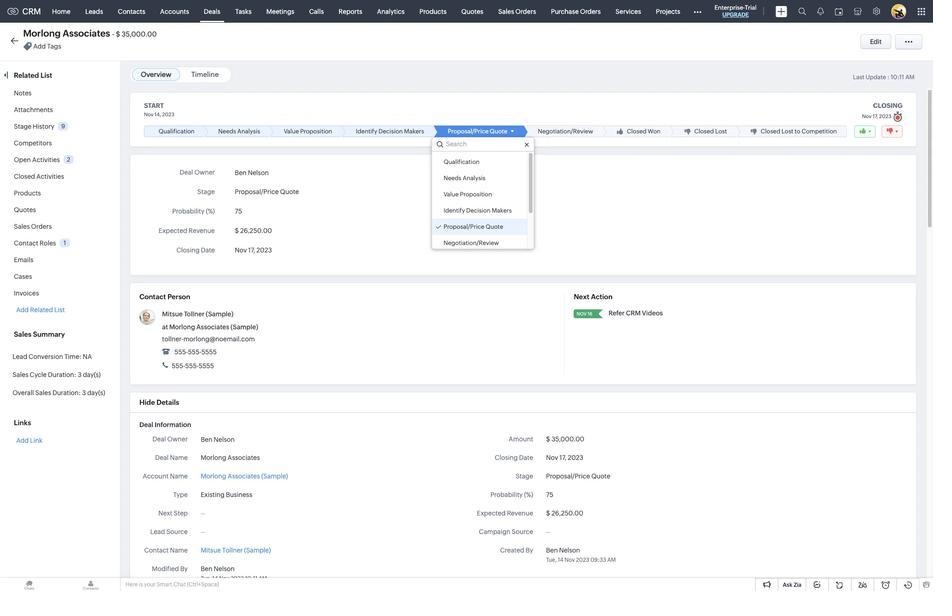 Task type: vqa. For each thing, say whether or not it's contained in the screenshot.


Task type: describe. For each thing, give the bounding box(es) containing it.
home
[[52, 8, 70, 15]]

1 horizontal spatial sales orders link
[[491, 0, 544, 22]]

enterprise-trial upgrade
[[715, 4, 757, 18]]

modified
[[152, 565, 179, 573]]

duration: for sales cycle duration:
[[48, 371, 76, 379]]

invoices
[[14, 290, 39, 297]]

tollner-
[[162, 336, 184, 343]]

1 vertical spatial products
[[14, 190, 41, 197]]

mitsue tollner (sample) for mitsue tollner (sample) link to the bottom
[[201, 547, 271, 554]]

0 vertical spatial 75
[[235, 208, 242, 215]]

1 horizontal spatial value proposition
[[444, 191, 492, 198]]

1 horizontal spatial (%)
[[524, 491, 533, 499]]

0 vertical spatial decision
[[379, 128, 403, 135]]

1 vertical spatial 26,250.00
[[552, 510, 584, 517]]

activities for closed activities
[[36, 173, 64, 180]]

contacts link
[[111, 0, 153, 22]]

deals link
[[197, 0, 228, 22]]

meetings link
[[259, 0, 302, 22]]

1
[[64, 239, 66, 246]]

1 horizontal spatial expected revenue
[[477, 510, 533, 517]]

tollner-morlong@noemail.com
[[162, 336, 255, 343]]

1 vertical spatial stage
[[197, 188, 215, 196]]

0 vertical spatial needs analysis
[[218, 128, 260, 135]]

deals
[[204, 8, 221, 15]]

campaign source
[[479, 528, 533, 536]]

purchase orders
[[551, 8, 601, 15]]

0 horizontal spatial stage
[[14, 123, 31, 130]]

0 horizontal spatial quotes
[[14, 206, 36, 214]]

information
[[155, 421, 191, 429]]

emails
[[14, 256, 33, 264]]

1 horizontal spatial value
[[444, 191, 459, 198]]

leads
[[85, 8, 103, 15]]

associates for morlong associates (sample)
[[228, 473, 260, 480]]

sales inside "link"
[[499, 8, 514, 15]]

0 vertical spatial negotiation/review
[[538, 128, 594, 135]]

emails link
[[14, 256, 33, 264]]

next action
[[574, 293, 613, 301]]

1 horizontal spatial needs analysis
[[444, 175, 486, 182]]

contact name
[[144, 547, 188, 554]]

0 vertical spatial expected revenue
[[159, 227, 215, 235]]

associates up tollner-morlong@noemail.com link
[[196, 323, 229, 331]]

add link
[[16, 437, 42, 444]]

16
[[588, 311, 593, 317]]

refer crm videos link
[[609, 310, 663, 317]]

start nov 14, 2023
[[144, 102, 174, 117]]

:
[[888, 74, 890, 81]]

1 horizontal spatial needs
[[444, 175, 462, 182]]

tue, for modified by
[[201, 576, 211, 582]]

lead for lead conversion time: na
[[13, 353, 27, 360]]

smart
[[157, 582, 172, 588]]

reports link
[[331, 0, 370, 22]]

1 vertical spatial makers
[[492, 207, 512, 214]]

am for modified by
[[259, 576, 267, 582]]

purchase
[[551, 8, 579, 15]]

morlong for morlong associates
[[201, 454, 226, 462]]

profile image
[[892, 4, 907, 19]]

1 vertical spatial crm
[[626, 310, 641, 317]]

morlong@noemail.com
[[184, 336, 255, 343]]

0 vertical spatial 5555
[[202, 348, 217, 356]]

upgrade
[[723, 12, 749, 18]]

1 vertical spatial decision
[[467, 207, 491, 214]]

calendar image
[[835, 8, 843, 15]]

0 vertical spatial mitsue tollner (sample) link
[[162, 310, 234, 318]]

lost for closed lost
[[716, 128, 727, 135]]

na
[[83, 353, 92, 360]]

closed activities
[[14, 173, 64, 180]]

name for account name
[[170, 473, 188, 480]]

morlong associates - $ 35,000.00
[[23, 28, 157, 38]]

1 horizontal spatial 75
[[546, 491, 554, 499]]

0 horizontal spatial crm
[[22, 6, 41, 16]]

lead conversion time: na
[[13, 353, 92, 360]]

attachments
[[14, 106, 53, 114]]

2
[[67, 156, 70, 163]]

history
[[33, 123, 54, 130]]

0 vertical spatial closing
[[177, 247, 200, 254]]

add for add link
[[16, 437, 29, 444]]

1 horizontal spatial identify
[[444, 207, 465, 214]]

signals element
[[812, 0, 830, 23]]

at morlong associates (sample)
[[162, 323, 258, 331]]

name for contact name
[[170, 547, 188, 554]]

0 vertical spatial (%)
[[206, 208, 215, 215]]

tue, for created by
[[546, 557, 557, 563]]

reports
[[339, 8, 362, 15]]

$  35,000.00
[[546, 436, 585, 443]]

search image
[[799, 7, 807, 15]]

0 vertical spatial products link
[[412, 0, 454, 22]]

1 horizontal spatial identify decision makers
[[444, 207, 512, 214]]

leads link
[[78, 0, 111, 22]]

0 horizontal spatial analysis
[[237, 128, 260, 135]]

calls
[[309, 8, 324, 15]]

1 vertical spatial probability
[[491, 491, 523, 499]]

tasks link
[[228, 0, 259, 22]]

by for created by
[[526, 547, 533, 554]]

ben nelson tue, 14 nov 2023 10:11 am
[[201, 565, 267, 582]]

1 vertical spatial nov 17, 2023
[[546, 454, 584, 462]]

lost for closed lost to competition
[[782, 128, 794, 135]]

2 vertical spatial 17,
[[560, 454, 567, 462]]

timeline
[[191, 70, 219, 78]]

closed for closed activities
[[14, 173, 35, 180]]

existing
[[201, 491, 225, 499]]

morlong associates (sample)
[[201, 473, 288, 480]]

1 vertical spatial sales orders
[[14, 223, 52, 230]]

projects
[[656, 8, 681, 15]]

here
[[126, 582, 138, 588]]

morlong associates
[[201, 454, 260, 462]]

closed activities link
[[14, 173, 64, 180]]

calls link
[[302, 0, 331, 22]]

day(s) for sales cycle duration: 3 day(s)
[[83, 371, 101, 379]]

account name
[[143, 473, 188, 480]]

10:11 inside ben nelson tue, 14 nov 2023 10:11 am
[[245, 576, 258, 582]]

time:
[[64, 353, 81, 360]]

0 vertical spatial identify decision makers
[[356, 128, 424, 135]]

0 vertical spatial list
[[41, 71, 52, 79]]

services link
[[609, 0, 649, 22]]

morlong up the tollner-
[[169, 323, 195, 331]]

orders for rightmost the 'sales orders' "link"
[[516, 8, 536, 15]]

morlong for morlong associates - $ 35,000.00
[[23, 28, 61, 38]]

contacts image
[[62, 578, 120, 591]]

person
[[168, 293, 190, 301]]

deal information
[[139, 421, 191, 429]]

nov 16
[[577, 311, 593, 317]]

ask zia
[[783, 582, 802, 588]]

day(s) for overall sales duration: 3 day(s)
[[87, 389, 105, 397]]

1 vertical spatial analysis
[[463, 175, 486, 182]]

orders for purchase orders link
[[580, 8, 601, 15]]

nov inside start nov 14, 2023
[[144, 112, 154, 117]]

0 horizontal spatial date
[[201, 247, 215, 254]]

1 vertical spatial revenue
[[507, 510, 533, 517]]

mitsue for the top mitsue tollner (sample) link
[[162, 310, 183, 318]]

by for modified by
[[180, 565, 188, 573]]

ask
[[783, 582, 793, 588]]

open
[[14, 156, 31, 164]]

nelson inside ben nelson tue, 14 nov 2023 10:11 am
[[214, 565, 235, 573]]

0 vertical spatial qualification
[[159, 128, 195, 135]]

nov inside ben nelson tue, 14 nov 2023 09:33 am
[[565, 557, 575, 563]]

1 vertical spatial products link
[[14, 190, 41, 197]]

1 vertical spatial 17,
[[248, 247, 255, 254]]

last
[[854, 74, 865, 81]]

0 horizontal spatial $  26,250.00
[[235, 227, 272, 235]]

0 horizontal spatial nov 17, 2023
[[235, 247, 272, 254]]

accounts link
[[153, 0, 197, 22]]

1 vertical spatial date
[[519, 454, 533, 462]]

associates for morlong associates - $ 35,000.00
[[63, 28, 110, 38]]

overview link
[[141, 70, 172, 78]]

duration: for overall sales duration:
[[52, 389, 81, 397]]

lead for lead source
[[150, 528, 165, 536]]

overview
[[141, 70, 172, 78]]

signals image
[[818, 7, 824, 15]]

source for lead source
[[166, 528, 188, 536]]

deal owner for stage
[[180, 169, 215, 176]]

notes link
[[14, 89, 32, 97]]

ben nelson for morlong
[[201, 436, 235, 443]]

open activities link
[[14, 156, 60, 164]]

zia
[[794, 582, 802, 588]]

analytics
[[377, 8, 405, 15]]

1 vertical spatial quotes link
[[14, 206, 36, 214]]

update
[[866, 74, 887, 81]]

3 for sales cycle duration:
[[78, 371, 82, 379]]

profile element
[[886, 0, 912, 22]]

1 vertical spatial probability (%)
[[491, 491, 533, 499]]

14,
[[155, 112, 161, 117]]

deal name
[[155, 454, 188, 462]]

campaign
[[479, 528, 511, 536]]

1 vertical spatial expected
[[477, 510, 506, 517]]

nov inside ben nelson tue, 14 nov 2023 10:11 am
[[219, 576, 230, 582]]

create menu element
[[771, 0, 793, 22]]

1 horizontal spatial list
[[54, 306, 65, 314]]

1 vertical spatial qualification
[[444, 159, 480, 165]]

2 horizontal spatial stage
[[516, 473, 533, 480]]

activities for open activities
[[32, 156, 60, 164]]

tags
[[47, 43, 61, 50]]

0 vertical spatial makers
[[404, 128, 424, 135]]

step
[[174, 510, 188, 517]]

type
[[173, 491, 188, 499]]

0 horizontal spatial probability (%)
[[172, 208, 215, 215]]

1 vertical spatial proposition
[[460, 191, 492, 198]]

name for deal name
[[170, 454, 188, 462]]

1 vertical spatial related
[[30, 306, 53, 314]]

closing nov 17, 2023
[[863, 102, 903, 119]]

0 horizontal spatial probability
[[172, 208, 205, 215]]

next for next step
[[158, 510, 172, 517]]

1 vertical spatial sales orders link
[[14, 223, 52, 230]]

1 vertical spatial $  26,250.00
[[546, 510, 584, 517]]

home link
[[45, 0, 78, 22]]

0 horizontal spatial expected
[[159, 227, 187, 235]]

analytics link
[[370, 0, 412, 22]]

1 vertical spatial closing
[[495, 454, 518, 462]]

deal owner for deal name
[[153, 436, 188, 443]]

17, inside closing nov 17, 2023
[[873, 113, 879, 119]]

0 vertical spatial 10:11
[[891, 74, 905, 81]]

enterprise-
[[715, 4, 745, 11]]

0 vertical spatial proposition
[[300, 128, 332, 135]]

1 vertical spatial 555-555-5555
[[171, 362, 214, 370]]

create menu image
[[776, 6, 788, 17]]

closed lost
[[695, 128, 727, 135]]

0 horizontal spatial 26,250.00
[[240, 227, 272, 235]]

closed won
[[627, 128, 661, 135]]

1 vertical spatial negotiation/review
[[444, 240, 499, 247]]

cases link
[[14, 273, 32, 280]]



Task type: locate. For each thing, give the bounding box(es) containing it.
2 vertical spatial am
[[259, 576, 267, 582]]

1 horizontal spatial source
[[512, 528, 533, 536]]

contacts
[[118, 8, 145, 15]]

1 vertical spatial owner
[[167, 436, 188, 443]]

qualification down 14,
[[159, 128, 195, 135]]

summary
[[33, 330, 65, 338]]

1 vertical spatial 35,000.00
[[552, 436, 585, 443]]

chats image
[[0, 578, 58, 591]]

0 horizontal spatial proposition
[[300, 128, 332, 135]]

name up type
[[170, 473, 188, 480]]

ben nelson
[[235, 169, 269, 177], [201, 436, 235, 443]]

0 vertical spatial name
[[170, 454, 188, 462]]

activities down open activities
[[36, 173, 64, 180]]

0 vertical spatial needs
[[218, 128, 236, 135]]

related down invoices
[[30, 306, 53, 314]]

products right analytics link
[[420, 8, 447, 15]]

morlong for morlong associates (sample)
[[201, 473, 226, 480]]

accounts
[[160, 8, 189, 15]]

1 vertical spatial identify
[[444, 207, 465, 214]]

name up account name
[[170, 454, 188, 462]]

3 down sales cycle duration: 3 day(s)
[[82, 389, 86, 397]]

1 horizontal spatial tue,
[[546, 557, 557, 563]]

1 vertical spatial deal owner
[[153, 436, 188, 443]]

(ctrl+space)
[[187, 582, 219, 588]]

created
[[500, 547, 525, 554]]

products down closed activities "link"
[[14, 190, 41, 197]]

1 horizontal spatial closing date
[[495, 454, 533, 462]]

1 vertical spatial tollner
[[222, 547, 243, 554]]

proposition
[[300, 128, 332, 135], [460, 191, 492, 198]]

here is your smart chat (ctrl+space)
[[126, 582, 219, 588]]

2 lost from the left
[[782, 128, 794, 135]]

duration: down sales cycle duration: 3 day(s)
[[52, 389, 81, 397]]

am for created by
[[608, 557, 616, 563]]

1 vertical spatial mitsue tollner (sample) link
[[201, 546, 271, 556]]

1 horizontal spatial expected
[[477, 510, 506, 517]]

mitsue up ben nelson tue, 14 nov 2023 10:11 am
[[201, 547, 221, 554]]

trial
[[745, 4, 757, 11]]

morlong up existing
[[201, 473, 226, 480]]

75
[[235, 208, 242, 215], [546, 491, 554, 499]]

meetings
[[267, 8, 295, 15]]

closed for closed lost
[[695, 128, 714, 135]]

activities
[[32, 156, 60, 164], [36, 173, 64, 180]]

amount
[[509, 436, 533, 443]]

modified by
[[152, 565, 188, 573]]

0 vertical spatial probability (%)
[[172, 208, 215, 215]]

sales summary
[[14, 330, 65, 338]]

list down add tags
[[41, 71, 52, 79]]

0 horizontal spatial products link
[[14, 190, 41, 197]]

0 vertical spatial duration:
[[48, 371, 76, 379]]

contact up 'modified'
[[144, 547, 169, 554]]

products link
[[412, 0, 454, 22], [14, 190, 41, 197]]

owner for stage
[[194, 169, 215, 176]]

0 vertical spatial nov 17, 2023
[[235, 247, 272, 254]]

closing
[[177, 247, 200, 254], [495, 454, 518, 462]]

14 left 09:33
[[558, 557, 564, 563]]

0 horizontal spatial 17,
[[248, 247, 255, 254]]

orders right purchase
[[580, 8, 601, 15]]

$  26,250.00
[[235, 227, 272, 235], [546, 510, 584, 517]]

associates up morlong associates (sample) at bottom left
[[228, 454, 260, 462]]

1 horizontal spatial ben nelson
[[235, 169, 269, 177]]

existing business
[[201, 491, 252, 499]]

orders left purchase
[[516, 8, 536, 15]]

contact for contact name
[[144, 547, 169, 554]]

1 horizontal spatial stage
[[197, 188, 215, 196]]

0 vertical spatial add
[[33, 43, 46, 50]]

mitsue tollner (sample) up ben nelson tue, 14 nov 2023 10:11 am
[[201, 547, 271, 554]]

1 horizontal spatial nov 17, 2023
[[546, 454, 584, 462]]

add for add related list
[[16, 306, 29, 314]]

(%)
[[206, 208, 215, 215], [524, 491, 533, 499]]

sales
[[499, 8, 514, 15], [14, 223, 30, 230], [14, 330, 31, 338], [13, 371, 28, 379], [35, 389, 51, 397]]

products link down closed activities "link"
[[14, 190, 41, 197]]

0 vertical spatial 3
[[78, 371, 82, 379]]

2 horizontal spatial 17,
[[873, 113, 879, 119]]

1 horizontal spatial by
[[526, 547, 533, 554]]

contact for contact person
[[139, 293, 166, 301]]

ben inside ben nelson tue, 14 nov 2023 10:11 am
[[201, 565, 213, 573]]

tollner inside mitsue tollner (sample) link
[[222, 547, 243, 554]]

14 for created by
[[558, 557, 564, 563]]

14 right chat at the left bottom
[[212, 576, 218, 582]]

contact left person at the left
[[139, 293, 166, 301]]

duration: up overall sales duration: 3 day(s)
[[48, 371, 76, 379]]

1 vertical spatial quotes
[[14, 206, 36, 214]]

0 vertical spatial closing date
[[177, 247, 215, 254]]

quote
[[490, 128, 508, 135], [280, 188, 299, 196], [486, 223, 504, 230], [592, 473, 611, 480]]

1 vertical spatial by
[[180, 565, 188, 573]]

1 horizontal spatial closing
[[495, 454, 518, 462]]

0 vertical spatial value proposition
[[284, 128, 332, 135]]

2 name from the top
[[170, 473, 188, 480]]

2023
[[162, 112, 174, 117], [880, 113, 892, 119], [257, 247, 272, 254], [568, 454, 584, 462], [576, 557, 590, 563], [231, 576, 244, 582]]

duration:
[[48, 371, 76, 379], [52, 389, 81, 397]]

nelson inside ben nelson tue, 14 nov 2023 09:33 am
[[559, 547, 580, 554]]

next step
[[158, 510, 188, 517]]

source for campaign source
[[512, 528, 533, 536]]

projects link
[[649, 0, 688, 22]]

0 vertical spatial mitsue
[[162, 310, 183, 318]]

timeline link
[[191, 70, 219, 78]]

action
[[591, 293, 613, 301]]

14 inside ben nelson tue, 14 nov 2023 10:11 am
[[212, 576, 218, 582]]

1 horizontal spatial analysis
[[463, 175, 486, 182]]

1 horizontal spatial quotes
[[462, 8, 484, 15]]

sales orders inside "link"
[[499, 8, 536, 15]]

mitsue tollner (sample) link up at morlong associates (sample)
[[162, 310, 234, 318]]

associates down leads
[[63, 28, 110, 38]]

0 vertical spatial identify
[[356, 128, 378, 135]]

decision
[[379, 128, 403, 135], [467, 207, 491, 214]]

closed for closed won
[[627, 128, 647, 135]]

$ inside morlong associates - $ 35,000.00
[[116, 30, 120, 38]]

1 name from the top
[[170, 454, 188, 462]]

invoices link
[[14, 290, 39, 297]]

2 horizontal spatial am
[[906, 74, 915, 81]]

1 lost from the left
[[716, 128, 727, 135]]

2 vertical spatial stage
[[516, 473, 533, 480]]

purchase orders link
[[544, 0, 609, 22]]

0 horizontal spatial (%)
[[206, 208, 215, 215]]

list up summary
[[54, 306, 65, 314]]

associates for morlong associates
[[228, 454, 260, 462]]

next for next action
[[574, 293, 590, 301]]

0 vertical spatial $  26,250.00
[[235, 227, 272, 235]]

orders up roles
[[31, 223, 52, 230]]

lead up contact name
[[150, 528, 165, 536]]

tue, inside ben nelson tue, 14 nov 2023 09:33 am
[[546, 557, 557, 563]]

0 vertical spatial revenue
[[189, 227, 215, 235]]

contact roles
[[14, 240, 56, 247]]

1 horizontal spatial quotes link
[[454, 0, 491, 22]]

1 vertical spatial 75
[[546, 491, 554, 499]]

closed for closed lost to competition
[[761, 128, 781, 135]]

am inside ben nelson tue, 14 nov 2023 10:11 am
[[259, 576, 267, 582]]

morlong up add tags
[[23, 28, 61, 38]]

activities up closed activities
[[32, 156, 60, 164]]

orders inside "link"
[[516, 8, 536, 15]]

0 horizontal spatial ben nelson
[[201, 436, 235, 443]]

2023 inside start nov 14, 2023
[[162, 112, 174, 117]]

search element
[[793, 0, 812, 23]]

tollner up ben nelson tue, 14 nov 2023 10:11 am
[[222, 547, 243, 554]]

0 horizontal spatial closing date
[[177, 247, 215, 254]]

2023 inside closing nov 17, 2023
[[880, 113, 892, 119]]

35,000.00 inside morlong associates - $ 35,000.00
[[122, 30, 157, 38]]

0 horizontal spatial identify decision makers
[[356, 128, 424, 135]]

add
[[33, 43, 46, 50], [16, 306, 29, 314], [16, 437, 29, 444]]

crm left home link
[[22, 6, 41, 16]]

ben inside ben nelson tue, 14 nov 2023 09:33 am
[[546, 547, 558, 554]]

mitsue up at
[[162, 310, 183, 318]]

competitors
[[14, 139, 52, 147]]

tollner for the top mitsue tollner (sample) link
[[184, 310, 205, 318]]

tasks
[[235, 8, 252, 15]]

stage history link
[[14, 123, 54, 130]]

26,250.00
[[240, 227, 272, 235], [552, 510, 584, 517]]

1 horizontal spatial 17,
[[560, 454, 567, 462]]

links
[[14, 419, 31, 427]]

associates
[[63, 28, 110, 38], [196, 323, 229, 331], [228, 454, 260, 462], [228, 473, 260, 480]]

nov inside closing nov 17, 2023
[[863, 113, 872, 119]]

0 horizontal spatial orders
[[31, 223, 52, 230]]

needs analysis
[[218, 128, 260, 135], [444, 175, 486, 182]]

refer crm videos
[[609, 310, 663, 317]]

nov 17, 2023
[[235, 247, 272, 254], [546, 454, 584, 462]]

1 source from the left
[[166, 528, 188, 536]]

contact for contact roles
[[14, 240, 38, 247]]

related
[[14, 71, 39, 79], [30, 306, 53, 314]]

lead left conversion
[[13, 353, 27, 360]]

start
[[144, 102, 164, 109]]

0 vertical spatial value
[[284, 128, 299, 135]]

1 horizontal spatial tollner
[[222, 547, 243, 554]]

mitsue tollner (sample) for the top mitsue tollner (sample) link
[[162, 310, 234, 318]]

1 horizontal spatial products
[[420, 8, 447, 15]]

mitsue tollner (sample) up at morlong associates (sample)
[[162, 310, 234, 318]]

morlong associates (sample) link for account name
[[201, 472, 288, 481]]

morlong up morlong associates (sample) at bottom left
[[201, 454, 226, 462]]

0 horizontal spatial next
[[158, 510, 172, 517]]

mitsue tollner (sample) link up ben nelson tue, 14 nov 2023 10:11 am
[[201, 546, 271, 556]]

0 horizontal spatial 14
[[212, 576, 218, 582]]

1 vertical spatial list
[[54, 306, 65, 314]]

0 horizontal spatial makers
[[404, 128, 424, 135]]

to
[[795, 128, 801, 135]]

by right created
[[526, 547, 533, 554]]

products
[[420, 8, 447, 15], [14, 190, 41, 197]]

2023 inside ben nelson tue, 14 nov 2023 10:11 am
[[231, 576, 244, 582]]

add for add tags
[[33, 43, 46, 50]]

0 horizontal spatial value proposition
[[284, 128, 332, 135]]

mitsue for mitsue tollner (sample) link to the bottom
[[201, 547, 221, 554]]

1 horizontal spatial lead
[[150, 528, 165, 536]]

source up created by
[[512, 528, 533, 536]]

1 vertical spatial 5555
[[199, 362, 214, 370]]

conversion
[[29, 353, 63, 360]]

09:33
[[591, 557, 607, 563]]

2 source from the left
[[512, 528, 533, 536]]

0 horizontal spatial by
[[180, 565, 188, 573]]

name up 'modified by'
[[170, 547, 188, 554]]

next up nov 16 at the bottom right
[[574, 293, 590, 301]]

proposal/price quote
[[448, 128, 508, 135], [235, 188, 299, 196], [444, 223, 504, 230], [546, 473, 611, 480]]

1 horizontal spatial 26,250.00
[[552, 510, 584, 517]]

tollner for mitsue tollner (sample) link to the bottom
[[222, 547, 243, 554]]

deal
[[180, 169, 193, 176], [139, 421, 153, 429], [153, 436, 166, 443], [155, 454, 169, 462]]

source down step
[[166, 528, 188, 536]]

morlong associates (sample) link for at
[[169, 323, 258, 331]]

0 horizontal spatial owner
[[167, 436, 188, 443]]

3 for overall sales duration:
[[82, 389, 86, 397]]

tollner up at morlong associates (sample)
[[184, 310, 205, 318]]

1 vertical spatial closing date
[[495, 454, 533, 462]]

5555
[[202, 348, 217, 356], [199, 362, 214, 370]]

0 horizontal spatial lead
[[13, 353, 27, 360]]

0 vertical spatial by
[[526, 547, 533, 554]]

stage
[[14, 123, 31, 130], [197, 188, 215, 196], [516, 473, 533, 480]]

edit
[[871, 38, 882, 45]]

2023 inside ben nelson tue, 14 nov 2023 09:33 am
[[576, 557, 590, 563]]

add down invoices link
[[16, 306, 29, 314]]

1 vertical spatial 3
[[82, 389, 86, 397]]

1 vertical spatial am
[[608, 557, 616, 563]]

cases
[[14, 273, 32, 280]]

edit button
[[861, 34, 892, 49]]

next left step
[[158, 510, 172, 517]]

3 name from the top
[[170, 547, 188, 554]]

0 vertical spatial quotes link
[[454, 0, 491, 22]]

stage history
[[14, 123, 54, 130]]

1 vertical spatial value
[[444, 191, 459, 198]]

1 vertical spatial contact
[[139, 293, 166, 301]]

lead source
[[150, 528, 188, 536]]

contact up emails
[[14, 240, 38, 247]]

1 vertical spatial needs analysis
[[444, 175, 486, 182]]

orders
[[516, 8, 536, 15], [580, 8, 601, 15], [31, 223, 52, 230]]

open activities
[[14, 156, 60, 164]]

0 horizontal spatial products
[[14, 190, 41, 197]]

1 horizontal spatial lost
[[782, 128, 794, 135]]

hide details link
[[139, 399, 179, 406]]

mitsue tollner (sample) link
[[162, 310, 234, 318], [201, 546, 271, 556]]

14 inside ben nelson tue, 14 nov 2023 09:33 am
[[558, 557, 564, 563]]

add left link
[[16, 437, 29, 444]]

value proposition
[[284, 128, 332, 135], [444, 191, 492, 198]]

morlong associates (sample) link up business
[[201, 472, 288, 481]]

videos
[[642, 310, 663, 317]]

ben nelson tue, 14 nov 2023 09:33 am
[[546, 547, 616, 563]]

1 horizontal spatial 14
[[558, 557, 564, 563]]

3 down time:
[[78, 371, 82, 379]]

1 horizontal spatial date
[[519, 454, 533, 462]]

lost
[[716, 128, 727, 135], [782, 128, 794, 135]]

add left tags
[[33, 43, 46, 50]]

refer
[[609, 310, 625, 317]]

crm right 'refer'
[[626, 310, 641, 317]]

0 vertical spatial 17,
[[873, 113, 879, 119]]

0 horizontal spatial 35,000.00
[[122, 30, 157, 38]]

details
[[157, 399, 179, 406]]

products link right analytics
[[412, 0, 454, 22]]

owner for deal name
[[167, 436, 188, 443]]

14 for modified by
[[212, 576, 218, 582]]

is
[[139, 582, 143, 588]]

0 vertical spatial related
[[14, 71, 39, 79]]

555-
[[175, 348, 188, 356], [188, 348, 202, 356], [172, 362, 185, 370], [185, 362, 199, 370]]

revenue
[[189, 227, 215, 235], [507, 510, 533, 517]]

0 horizontal spatial revenue
[[189, 227, 215, 235]]

0 vertical spatial morlong associates (sample) link
[[169, 323, 258, 331]]

0 vertical spatial 555-555-5555
[[173, 348, 217, 356]]

0 horizontal spatial 75
[[235, 208, 242, 215]]

quotes inside quotes link
[[462, 8, 484, 15]]

ben nelson for proposal/price
[[235, 169, 269, 177]]

0 horizontal spatial tollner
[[184, 310, 205, 318]]

am inside ben nelson tue, 14 nov 2023 09:33 am
[[608, 557, 616, 563]]

morlong associates (sample) link up tollner-morlong@noemail.com link
[[169, 323, 258, 331]]

Search text field
[[432, 138, 534, 151]]

closed lost to competition
[[761, 128, 837, 135]]

tue, inside ben nelson tue, 14 nov 2023 10:11 am
[[201, 576, 211, 582]]

associates up business
[[228, 473, 260, 480]]

1 vertical spatial add
[[16, 306, 29, 314]]

qualification down search text box
[[444, 159, 480, 165]]

2 vertical spatial contact
[[144, 547, 169, 554]]

lead
[[13, 353, 27, 360], [150, 528, 165, 536]]

related up notes
[[14, 71, 39, 79]]

by up chat at the left bottom
[[180, 565, 188, 573]]

proposal/price
[[448, 128, 489, 135], [235, 188, 279, 196], [444, 223, 485, 230], [546, 473, 590, 480]]



